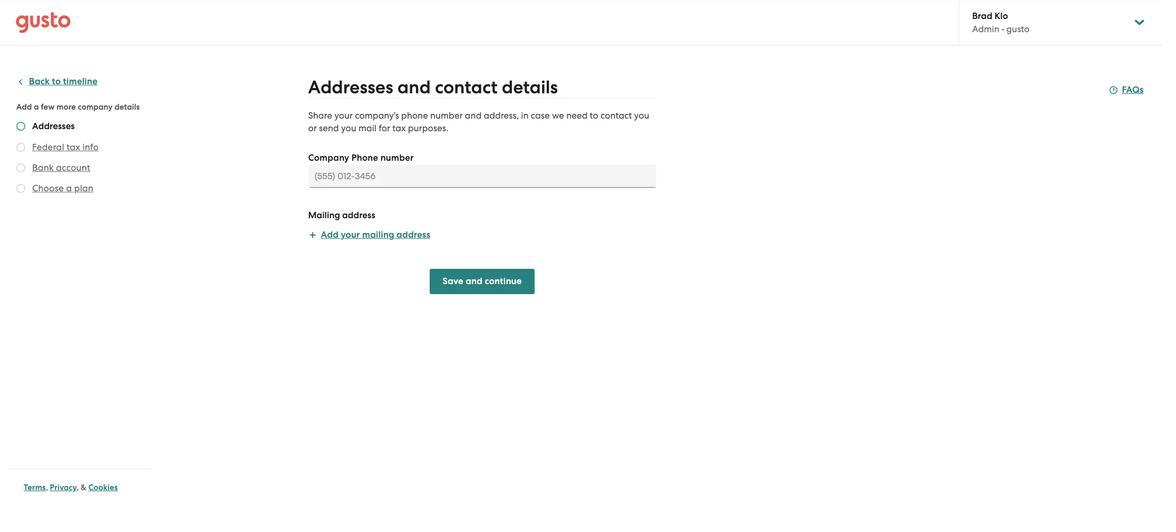 Task type: locate. For each thing, give the bounding box(es) containing it.
choose a plan button
[[32, 182, 93, 195]]

1 vertical spatial your
[[341, 229, 360, 241]]

a left few
[[34, 102, 39, 112]]

check image up check icon
[[16, 122, 25, 131]]

company
[[308, 152, 349, 164]]

0 vertical spatial details
[[502, 76, 558, 98]]

to
[[52, 76, 61, 87], [590, 110, 599, 121]]

, left '&' on the left bottom of the page
[[77, 483, 79, 493]]

0 vertical spatial a
[[34, 102, 39, 112]]

0 vertical spatial to
[[52, 76, 61, 87]]

a
[[34, 102, 39, 112], [66, 183, 72, 194]]

addresses list
[[16, 121, 146, 197]]

&
[[81, 483, 87, 493]]

federal tax info button
[[32, 141, 99, 153]]

0 vertical spatial number
[[430, 110, 463, 121]]

,
[[46, 483, 48, 493], [77, 483, 79, 493]]

add down mailing
[[321, 229, 339, 241]]

to right need
[[590, 110, 599, 121]]

contact up share your company's phone number and address, in case we need to contact you or send you mail for tax purposes.
[[435, 76, 498, 98]]

and inside share your company's phone number and address, in case we need to contact you or send you mail for tax purposes.
[[465, 110, 482, 121]]

add
[[16, 102, 32, 112], [321, 229, 339, 241]]

your for share
[[335, 110, 353, 121]]

company
[[78, 102, 113, 112]]

1 vertical spatial to
[[590, 110, 599, 121]]

to inside button
[[52, 76, 61, 87]]

account
[[56, 162, 90, 173]]

you
[[634, 110, 650, 121], [341, 123, 356, 133]]

address right mailing
[[397, 229, 430, 241]]

addresses up 'company's'
[[308, 76, 393, 98]]

tax inside share your company's phone number and address, in case we need to contact you or send you mail for tax purposes.
[[393, 123, 406, 133]]

and up phone at the top
[[398, 76, 431, 98]]

0 vertical spatial and
[[398, 76, 431, 98]]

1 horizontal spatial a
[[66, 183, 72, 194]]

privacy link
[[50, 483, 77, 493]]

0 horizontal spatial details
[[115, 102, 140, 112]]

contact inside share your company's phone number and address, in case we need to contact you or send you mail for tax purposes.
[[601, 110, 632, 121]]

company's
[[355, 110, 399, 121]]

0 vertical spatial check image
[[16, 122, 25, 131]]

phone
[[401, 110, 428, 121]]

admin
[[973, 24, 1000, 34]]

mail
[[359, 123, 377, 133]]

timeline
[[63, 76, 98, 87]]

0 horizontal spatial contact
[[435, 76, 498, 98]]

send
[[319, 123, 339, 133]]

1 horizontal spatial addresses
[[308, 76, 393, 98]]

3 check image from the top
[[16, 184, 25, 193]]

add your mailing address
[[321, 229, 430, 241]]

1 horizontal spatial address
[[397, 229, 430, 241]]

2 vertical spatial check image
[[16, 184, 25, 193]]

1 vertical spatial addresses
[[32, 121, 75, 132]]

your
[[335, 110, 353, 121], [341, 229, 360, 241]]

0 horizontal spatial a
[[34, 102, 39, 112]]

addresses inside "addresses" list
[[32, 121, 75, 132]]

address up add your mailing address
[[342, 210, 375, 221]]

check image
[[16, 122, 25, 131], [16, 164, 25, 172], [16, 184, 25, 193]]

case
[[531, 110, 550, 121]]

0 horizontal spatial addresses
[[32, 121, 75, 132]]

phone
[[352, 152, 378, 164]]

1 horizontal spatial you
[[634, 110, 650, 121]]

contact
[[435, 76, 498, 98], [601, 110, 632, 121]]

mailing
[[308, 210, 340, 221]]

back to timeline
[[29, 76, 98, 87]]

your down mailing address
[[341, 229, 360, 241]]

Company Phone number telephone field
[[308, 165, 656, 188]]

check image down check icon
[[16, 164, 25, 172]]

choose a plan
[[32, 183, 93, 194]]

, left privacy link
[[46, 483, 48, 493]]

or
[[308, 123, 317, 133]]

0 vertical spatial add
[[16, 102, 32, 112]]

1 vertical spatial tax
[[67, 142, 80, 152]]

to right "back" at the top left
[[52, 76, 61, 87]]

1 horizontal spatial ,
[[77, 483, 79, 493]]

1 vertical spatial and
[[465, 110, 482, 121]]

0 horizontal spatial number
[[381, 152, 414, 164]]

address
[[342, 210, 375, 221], [397, 229, 430, 241]]

to inside share your company's phone number and address, in case we need to contact you or send you mail for tax purposes.
[[590, 110, 599, 121]]

save and continue
[[443, 276, 522, 287]]

purposes.
[[408, 123, 448, 133]]

0 horizontal spatial you
[[341, 123, 356, 133]]

1 horizontal spatial to
[[590, 110, 599, 121]]

tax
[[393, 123, 406, 133], [67, 142, 80, 152]]

details right company
[[115, 102, 140, 112]]

0 vertical spatial tax
[[393, 123, 406, 133]]

tax right the for
[[393, 123, 406, 133]]

0 vertical spatial addresses
[[308, 76, 393, 98]]

0 vertical spatial your
[[335, 110, 353, 121]]

0 vertical spatial address
[[342, 210, 375, 221]]

addresses
[[308, 76, 393, 98], [32, 121, 75, 132]]

tax left info
[[67, 142, 80, 152]]

and right the save
[[466, 276, 483, 287]]

and left address,
[[465, 110, 482, 121]]

details
[[502, 76, 558, 98], [115, 102, 140, 112]]

1 horizontal spatial tax
[[393, 123, 406, 133]]

addresses for addresses
[[32, 121, 75, 132]]

1 horizontal spatial number
[[430, 110, 463, 121]]

cookies button
[[88, 482, 118, 494]]

0 horizontal spatial to
[[52, 76, 61, 87]]

faqs button
[[1110, 84, 1144, 97]]

number
[[430, 110, 463, 121], [381, 152, 414, 164]]

1 vertical spatial check image
[[16, 164, 25, 172]]

your inside share your company's phone number and address, in case we need to contact you or send you mail for tax purposes.
[[335, 110, 353, 121]]

a inside button
[[66, 183, 72, 194]]

add for add your mailing address
[[321, 229, 339, 241]]

1 horizontal spatial details
[[502, 76, 558, 98]]

0 horizontal spatial add
[[16, 102, 32, 112]]

0 horizontal spatial ,
[[46, 483, 48, 493]]

addresses and contact details
[[308, 76, 558, 98]]

details up in
[[502, 76, 558, 98]]

1 check image from the top
[[16, 122, 25, 131]]

•
[[1002, 24, 1005, 34]]

save and continue button
[[430, 269, 535, 294]]

1 horizontal spatial add
[[321, 229, 339, 241]]

a for add
[[34, 102, 39, 112]]

2 vertical spatial and
[[466, 276, 483, 287]]

share your company's phone number and address, in case we need to contact you or send you mail for tax purposes.
[[308, 110, 650, 133]]

2 check image from the top
[[16, 164, 25, 172]]

tax inside federal tax info button
[[67, 142, 80, 152]]

few
[[41, 102, 55, 112]]

terms
[[24, 483, 46, 493]]

1 vertical spatial contact
[[601, 110, 632, 121]]

contact right need
[[601, 110, 632, 121]]

your up send
[[335, 110, 353, 121]]

need
[[567, 110, 588, 121]]

addresses down few
[[32, 121, 75, 132]]

number up purposes.
[[430, 110, 463, 121]]

1 vertical spatial a
[[66, 183, 72, 194]]

and
[[398, 76, 431, 98], [465, 110, 482, 121], [466, 276, 483, 287]]

terms , privacy , & cookies
[[24, 483, 118, 493]]

and inside button
[[466, 276, 483, 287]]

terms link
[[24, 483, 46, 493]]

mailing address
[[308, 210, 375, 221]]

1 vertical spatial add
[[321, 229, 339, 241]]

1 vertical spatial address
[[397, 229, 430, 241]]

add left few
[[16, 102, 32, 112]]

0 horizontal spatial tax
[[67, 142, 80, 152]]

add a few more company details
[[16, 102, 140, 112]]

number right phone
[[381, 152, 414, 164]]

a for choose
[[66, 183, 72, 194]]

check image left choose
[[16, 184, 25, 193]]

a left the plan at the left top
[[66, 183, 72, 194]]

1 horizontal spatial contact
[[601, 110, 632, 121]]



Task type: describe. For each thing, give the bounding box(es) containing it.
mailing
[[362, 229, 394, 241]]

klo
[[995, 11, 1008, 22]]

share
[[308, 110, 332, 121]]

bank account button
[[32, 161, 90, 174]]

check image
[[16, 143, 25, 152]]

1 vertical spatial number
[[381, 152, 414, 164]]

choose
[[32, 183, 64, 194]]

for
[[379, 123, 390, 133]]

faqs
[[1122, 84, 1144, 95]]

brad
[[973, 11, 993, 22]]

save
[[443, 276, 464, 287]]

federal tax info
[[32, 142, 99, 152]]

1 vertical spatial details
[[115, 102, 140, 112]]

number inside share your company's phone number and address, in case we need to contact you or send you mail for tax purposes.
[[430, 110, 463, 121]]

info
[[83, 142, 99, 152]]

company phone number
[[308, 152, 414, 164]]

bank
[[32, 162, 54, 173]]

addresses for addresses and contact details
[[308, 76, 393, 98]]

0 horizontal spatial address
[[342, 210, 375, 221]]

check image for bank
[[16, 164, 25, 172]]

cookies
[[88, 483, 118, 493]]

check image for choose
[[16, 184, 25, 193]]

0 vertical spatial you
[[634, 110, 650, 121]]

add for add a few more company details
[[16, 102, 32, 112]]

back
[[29, 76, 50, 87]]

brad klo admin • gusto
[[973, 11, 1030, 34]]

1 vertical spatial you
[[341, 123, 356, 133]]

in
[[521, 110, 529, 121]]

gusto
[[1007, 24, 1030, 34]]

we
[[552, 110, 564, 121]]

and for addresses
[[398, 76, 431, 98]]

home image
[[16, 12, 71, 33]]

1 , from the left
[[46, 483, 48, 493]]

2 , from the left
[[77, 483, 79, 493]]

address,
[[484, 110, 519, 121]]

privacy
[[50, 483, 77, 493]]

more
[[57, 102, 76, 112]]

bank account
[[32, 162, 90, 173]]

your for add
[[341, 229, 360, 241]]

0 vertical spatial contact
[[435, 76, 498, 98]]

back to timeline button
[[16, 75, 98, 88]]

federal
[[32, 142, 64, 152]]

continue
[[485, 276, 522, 287]]

and for save
[[466, 276, 483, 287]]

plan
[[74, 183, 93, 194]]



Task type: vqa. For each thing, say whether or not it's contained in the screenshot.
of
no



